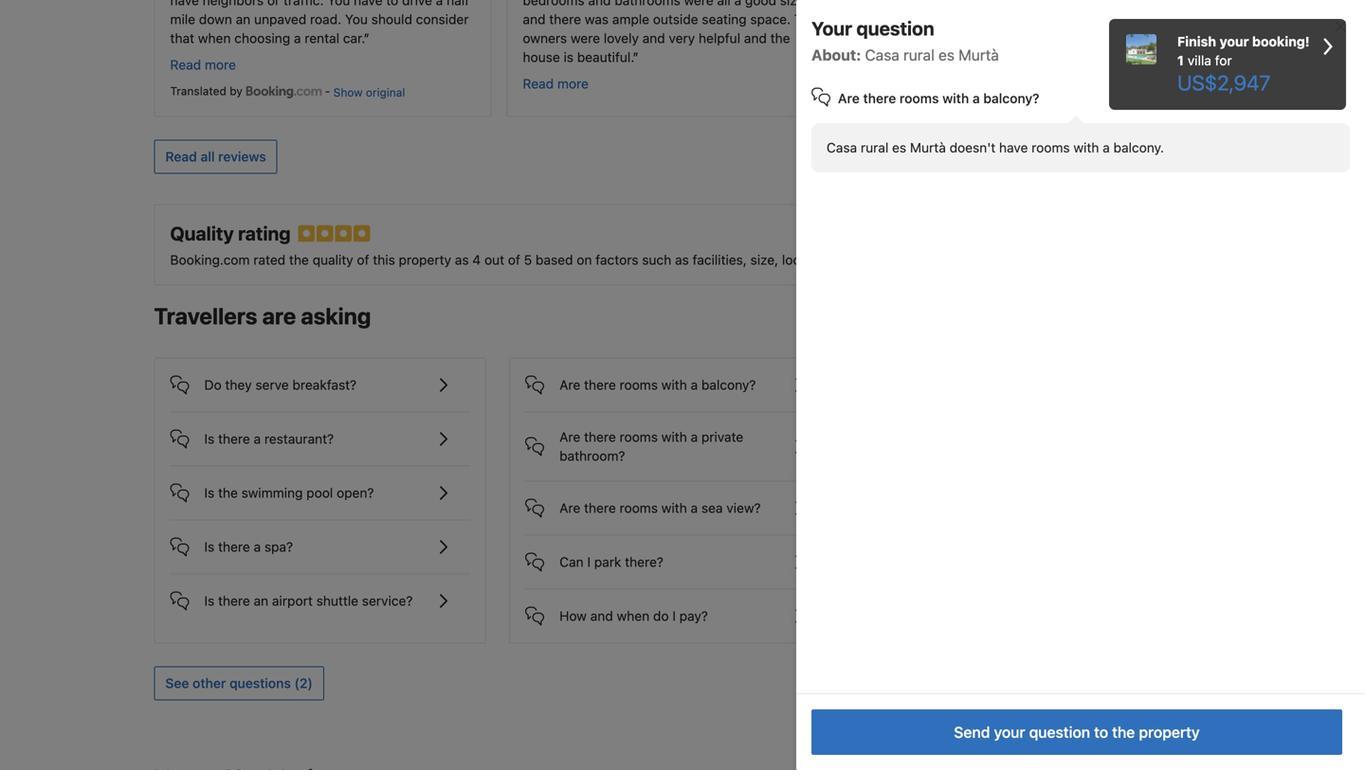 Task type: describe. For each thing, give the bounding box(es) containing it.
question inside your question about: casa rural es murtà
[[857, 17, 935, 39]]

private
[[702, 429, 744, 445]]

with for are there rooms with a private bathroom? button
[[662, 429, 687, 445]]

the inside button
[[218, 485, 238, 501]]

read more for rightmost read more button
[[523, 76, 589, 91]]

(2)
[[294, 676, 313, 692]]

this
[[373, 252, 395, 268]]

1 horizontal spatial read more button
[[523, 74, 589, 93]]

your question about: casa rural es murtà
[[812, 17, 999, 64]]

swimming
[[242, 485, 303, 501]]

rural inside your question about: casa rural es murtà
[[904, 46, 935, 64]]

property inside button
[[1139, 724, 1200, 742]]

rating
[[238, 222, 291, 244]]

there for 'are there rooms with a sea view?' button
[[584, 501, 616, 516]]

other
[[193, 676, 226, 692]]

casa rural es murtà doesn't have rooms with a balcony.
[[827, 140, 1164, 156]]

1
[[1178, 53, 1184, 68]]

us$2,947
[[1178, 70, 1271, 95]]

a up are there rooms with a private bathroom? button
[[691, 377, 698, 393]]

0 horizontal spatial es
[[892, 140, 907, 156]]

there for are there rooms with a private bathroom? button
[[584, 429, 616, 445]]

2 as from the left
[[675, 252, 689, 268]]

pool
[[307, 485, 333, 501]]

is the swimming pool open?
[[204, 485, 374, 501]]

your for question
[[994, 724, 1026, 742]]

location
[[782, 252, 831, 268]]

read more for left read more button
[[170, 57, 236, 72]]

rooms right "have"
[[1032, 140, 1070, 156]]

is for is there a spa?
[[204, 539, 215, 555]]

can i park there? button
[[525, 536, 826, 574]]

are inside your question dialog
[[838, 91, 860, 106]]

travellers
[[154, 303, 257, 329]]

with left balcony.
[[1074, 140, 1099, 156]]

send your question to the property
[[954, 724, 1200, 742]]

travellers are asking
[[154, 303, 371, 329]]

are there rooms with a sea view? button
[[525, 482, 826, 520]]

0 vertical spatial and
[[834, 252, 857, 268]]

are for are there rooms with a private bathroom? button
[[560, 429, 581, 445]]

size,
[[751, 252, 779, 268]]

balcony? inside button
[[702, 377, 756, 393]]

do they serve breakfast?
[[204, 377, 357, 393]]

such
[[642, 252, 672, 268]]

-
[[325, 84, 330, 98]]

shuttle
[[316, 593, 359, 609]]

your
[[812, 17, 852, 39]]

translated by
[[170, 84, 246, 98]]

read all reviews
[[165, 149, 266, 164]]

facilities,
[[693, 252, 747, 268]]

there inside your question dialog
[[863, 91, 896, 106]]

have
[[999, 140, 1028, 156]]

see
[[165, 676, 189, 692]]

provided.
[[915, 252, 973, 268]]

about:
[[812, 46, 861, 64]]

all
[[201, 149, 215, 164]]

your for booking!
[[1220, 34, 1249, 49]]

bathroom?
[[560, 448, 625, 464]]

quality
[[170, 222, 234, 244]]

your question dialog
[[766, 0, 1365, 771]]

when
[[617, 609, 650, 624]]

how and when do i pay?
[[560, 609, 708, 624]]

is for is the swimming pool open?
[[204, 485, 215, 501]]

can
[[560, 555, 584, 570]]

and inside 'how and when do i pay?' button
[[590, 609, 613, 624]]

rightchevron image
[[1324, 32, 1333, 61]]

host
[[1031, 739, 1064, 757]]

with for 'are there rooms with a sea view?' button
[[662, 501, 687, 516]]

there for is there an airport shuttle service? button
[[218, 593, 250, 609]]

serve
[[255, 377, 289, 393]]

pay?
[[680, 609, 708, 624]]

1 vertical spatial murtà
[[910, 140, 946, 156]]

is there a restaurant? button
[[170, 413, 470, 451]]

rooms for 'are there rooms with a sea view?' button
[[620, 501, 658, 516]]

quality rating
[[170, 222, 291, 244]]

send your question to the property button
[[812, 710, 1343, 756]]

a left balcony.
[[1103, 140, 1110, 156]]

balcony? inside your question dialog
[[984, 91, 1040, 106]]

a up doesn't on the top
[[973, 91, 980, 106]]

1 as from the left
[[455, 252, 469, 268]]

1 of from the left
[[357, 252, 369, 268]]

show
[[333, 86, 363, 99]]

is there a spa?
[[204, 539, 293, 555]]

do
[[653, 609, 669, 624]]

rooms for are there rooms with a private bathroom? button
[[620, 429, 658, 445]]

are there rooms with a balcony? button
[[525, 359, 826, 397]]

an
[[254, 593, 268, 609]]

1 vertical spatial read
[[523, 76, 554, 91]]

can i park there?
[[560, 555, 664, 570]]

are
[[262, 303, 296, 329]]

i inside button
[[673, 609, 676, 624]]

host review score
[[1031, 739, 1157, 757]]

is there an airport shuttle service? button
[[170, 575, 470, 613]]

how
[[560, 609, 587, 624]]

the inside button
[[1112, 724, 1135, 742]]

translated
[[170, 84, 226, 98]]

breakfast?
[[292, 377, 357, 393]]

a inside are there rooms with a private bathroom?
[[691, 429, 698, 445]]



Task type: vqa. For each thing, say whether or not it's contained in the screenshot.
Murtà within your question about: casa rural es murtà
yes



Task type: locate. For each thing, give the bounding box(es) containing it.
1 vertical spatial rural
[[861, 140, 889, 156]]

as left 4
[[455, 252, 469, 268]]

0 horizontal spatial casa
[[827, 140, 857, 156]]

0 horizontal spatial i
[[587, 555, 591, 570]]

they
[[225, 377, 252, 393]]

the
[[289, 252, 309, 268], [218, 485, 238, 501], [1112, 724, 1135, 742]]

1 horizontal spatial your
[[1220, 34, 1249, 49]]

with for the are there rooms with a balcony? button
[[662, 377, 687, 393]]

1 vertical spatial i
[[673, 609, 676, 624]]

0 horizontal spatial rural
[[861, 140, 889, 156]]

1 vertical spatial es
[[892, 140, 907, 156]]

0 horizontal spatial question
[[857, 17, 935, 39]]

1 horizontal spatial rural
[[904, 46, 935, 64]]

10 element
[[1165, 731, 1197, 764]]

i inside button
[[587, 555, 591, 570]]

property right 'this'
[[399, 252, 451, 268]]

as right such
[[675, 252, 689, 268]]

quality
[[313, 252, 353, 268]]

2 is from the top
[[204, 485, 215, 501]]

review
[[1068, 739, 1114, 757]]

with
[[943, 91, 969, 106], [1074, 140, 1099, 156], [662, 377, 687, 393], [662, 429, 687, 445], [662, 501, 687, 516]]

0 vertical spatial more
[[205, 57, 236, 72]]

property right 'to'
[[1139, 724, 1200, 742]]

airport
[[272, 593, 313, 609]]

host review score element
[[977, 736, 1157, 759]]

1 horizontal spatial murtà
[[959, 46, 999, 64]]

1 is from the top
[[204, 431, 215, 447]]

casa down about:
[[827, 140, 857, 156]]

0 vertical spatial read more
[[170, 57, 236, 72]]

there for is there a restaurant? button
[[218, 431, 250, 447]]

3 is from the top
[[204, 539, 215, 555]]

balcony.
[[1114, 140, 1164, 156]]

1 horizontal spatial balcony?
[[984, 91, 1040, 106]]

how and when do i pay? button
[[525, 590, 826, 628]]

question inside button
[[1029, 724, 1091, 742]]

rooms up are there rooms with a private bathroom?
[[620, 377, 658, 393]]

for
[[1215, 53, 1232, 68]]

booking.com
[[170, 252, 250, 268]]

is inside "button"
[[204, 539, 215, 555]]

are there rooms with a private bathroom?
[[560, 429, 744, 464]]

are there rooms with a balcony? up are there rooms with a private bathroom? button
[[560, 377, 756, 393]]

on
[[577, 252, 592, 268]]

there for the are there rooms with a balcony? button
[[584, 377, 616, 393]]

1 vertical spatial and
[[590, 609, 613, 624]]

0 vertical spatial es
[[939, 46, 955, 64]]

the left swimming
[[218, 485, 238, 501]]

with left the private
[[662, 429, 687, 445]]

0 horizontal spatial the
[[218, 485, 238, 501]]

i
[[587, 555, 591, 570], [673, 609, 676, 624]]

a inside "button"
[[254, 539, 261, 555]]

rooms for the are there rooms with a balcony? button
[[620, 377, 658, 393]]

1 horizontal spatial casa
[[865, 46, 900, 64]]

- show original
[[322, 84, 405, 99]]

balcony? up the private
[[702, 377, 756, 393]]

are
[[838, 91, 860, 106], [560, 377, 581, 393], [560, 429, 581, 445], [560, 501, 581, 516]]

0 vertical spatial balcony?
[[984, 91, 1040, 106]]

a left "restaurant?"
[[254, 431, 261, 447]]

more for rightmost read more button
[[557, 76, 589, 91]]

a
[[973, 91, 980, 106], [1103, 140, 1110, 156], [691, 377, 698, 393], [691, 429, 698, 445], [254, 431, 261, 447], [691, 501, 698, 516], [254, 539, 261, 555]]

with inside the are there rooms with a balcony? button
[[662, 377, 687, 393]]

is the swimming pool open? button
[[170, 467, 470, 505]]

finish
[[1178, 34, 1217, 49]]

1 horizontal spatial property
[[1139, 724, 1200, 742]]

booking.com rated the quality of this property as 4 out of 5 based on factors such as facilities, size, location and services provided.
[[170, 252, 973, 268]]

see other questions (2) button
[[154, 667, 324, 701]]

question
[[857, 17, 935, 39], [1029, 724, 1091, 742]]

your inside button
[[994, 724, 1026, 742]]

factors
[[596, 252, 639, 268]]

to
[[1094, 724, 1109, 742]]

are for 'are there rooms with a sea view?' button
[[560, 501, 581, 516]]

do they serve breakfast? button
[[170, 359, 470, 397]]

casa right about:
[[865, 46, 900, 64]]

read all reviews button
[[154, 140, 278, 174]]

are there rooms with a balcony? up doesn't on the top
[[838, 91, 1040, 106]]

1 horizontal spatial as
[[675, 252, 689, 268]]

1 horizontal spatial es
[[939, 46, 955, 64]]

with up are there rooms with a private bathroom? button
[[662, 377, 687, 393]]

of
[[357, 252, 369, 268], [508, 252, 520, 268]]

4
[[473, 252, 481, 268]]

rooms up bathroom?
[[620, 429, 658, 445]]

0 horizontal spatial and
[[590, 609, 613, 624]]

out
[[485, 252, 505, 268]]

i right do
[[673, 609, 676, 624]]

are inside 'are there rooms with a sea view?' button
[[560, 501, 581, 516]]

1 vertical spatial casa
[[827, 140, 857, 156]]

as
[[455, 252, 469, 268], [675, 252, 689, 268]]

restaurant?
[[264, 431, 334, 447]]

0 horizontal spatial "
[[364, 30, 370, 46]]

4 is from the top
[[204, 593, 215, 609]]

are there rooms with a balcony? inside your question dialog
[[838, 91, 1040, 106]]

1 vertical spatial more
[[557, 76, 589, 91]]

is left spa?
[[204, 539, 215, 555]]

there inside "button"
[[218, 539, 250, 555]]

of left 5
[[508, 252, 520, 268]]

0 vertical spatial i
[[587, 555, 591, 570]]

i right can
[[587, 555, 591, 570]]

and right location
[[834, 252, 857, 268]]

with inside 'are there rooms with a sea view?' button
[[662, 501, 687, 516]]

2 of from the left
[[508, 252, 520, 268]]

0 horizontal spatial property
[[399, 252, 451, 268]]

a left spa?
[[254, 539, 261, 555]]

1 vertical spatial the
[[218, 485, 238, 501]]

rooms
[[900, 91, 939, 106], [1032, 140, 1070, 156], [620, 377, 658, 393], [620, 429, 658, 445], [620, 501, 658, 516]]

casa inside your question about: casa rural es murtà
[[865, 46, 900, 64]]

0 vertical spatial "
[[364, 30, 370, 46]]

more for left read more button
[[205, 57, 236, 72]]

your up for
[[1220, 34, 1249, 49]]

0 vertical spatial murtà
[[959, 46, 999, 64]]

are there rooms with a private bathroom? button
[[525, 413, 826, 466]]

are inside are there rooms with a private bathroom?
[[560, 429, 581, 445]]

the right 'to'
[[1112, 724, 1135, 742]]

are for the are there rooms with a balcony? button
[[560, 377, 581, 393]]

score
[[1118, 739, 1157, 757]]

2 horizontal spatial the
[[1112, 724, 1135, 742]]

murtà left doesn't on the top
[[910, 140, 946, 156]]

0 horizontal spatial more
[[205, 57, 236, 72]]

5
[[524, 252, 532, 268]]

10
[[1172, 739, 1190, 757]]

read inside read all reviews button
[[165, 149, 197, 164]]

there?
[[625, 555, 664, 570]]

are there rooms with a balcony? inside button
[[560, 377, 756, 393]]

rooms inside are there rooms with a private bathroom?
[[620, 429, 658, 445]]

view?
[[727, 501, 761, 516]]

1 horizontal spatial read more
[[523, 76, 589, 91]]

based
[[536, 252, 573, 268]]

your right the send
[[994, 724, 1026, 742]]

rooms down your question about: casa rural es murtà
[[900, 91, 939, 106]]

1 horizontal spatial and
[[834, 252, 857, 268]]

send
[[954, 724, 990, 742]]

read more
[[170, 57, 236, 72], [523, 76, 589, 91]]

1 horizontal spatial more
[[557, 76, 589, 91]]

and right how
[[590, 609, 613, 624]]

0 vertical spatial question
[[857, 17, 935, 39]]

murtà inside your question about: casa rural es murtà
[[959, 46, 999, 64]]

is left swimming
[[204, 485, 215, 501]]

questions
[[229, 676, 291, 692]]

balcony? up "have"
[[984, 91, 1040, 106]]

your inside the finish your booking! 1 villa for us$2,947
[[1220, 34, 1249, 49]]

0 horizontal spatial balcony?
[[702, 377, 756, 393]]

2 vertical spatial read
[[165, 149, 197, 164]]

are inside button
[[560, 377, 581, 393]]

show original button
[[333, 84, 405, 101]]

service?
[[362, 593, 413, 609]]

0 horizontal spatial of
[[357, 252, 369, 268]]

is left the an
[[204, 593, 215, 609]]

1 horizontal spatial are there rooms with a balcony?
[[838, 91, 1040, 106]]

booking!
[[1253, 34, 1310, 49]]

"
[[364, 30, 370, 46], [633, 49, 639, 65]]

is for is there a restaurant?
[[204, 431, 215, 447]]

0 horizontal spatial your
[[994, 724, 1026, 742]]

read more button
[[170, 55, 236, 74], [523, 74, 589, 93]]

is there a spa? button
[[170, 521, 470, 559]]

0 vertical spatial casa
[[865, 46, 900, 64]]

with left sea
[[662, 501, 687, 516]]

a left the private
[[691, 429, 698, 445]]

1 vertical spatial balcony?
[[702, 377, 756, 393]]

is there a restaurant?
[[204, 431, 334, 447]]

0 vertical spatial your
[[1220, 34, 1249, 49]]

sea
[[702, 501, 723, 516]]

1 vertical spatial question
[[1029, 724, 1091, 742]]

1 horizontal spatial of
[[508, 252, 520, 268]]

1 vertical spatial property
[[1139, 724, 1200, 742]]

0 horizontal spatial read more
[[170, 57, 236, 72]]

is there an airport shuttle service?
[[204, 593, 413, 609]]

murtà up doesn't on the top
[[959, 46, 999, 64]]

1 horizontal spatial i
[[673, 609, 676, 624]]

es inside your question about: casa rural es murtà
[[939, 46, 955, 64]]

murtà
[[959, 46, 999, 64], [910, 140, 946, 156]]

and
[[834, 252, 857, 268], [590, 609, 613, 624]]

a left sea
[[691, 501, 698, 516]]

0 vertical spatial read
[[170, 57, 201, 72]]

spa?
[[264, 539, 293, 555]]

rooms up there?
[[620, 501, 658, 516]]

are there rooms with a balcony?
[[838, 91, 1040, 106], [560, 377, 756, 393]]

are there rooms with a sea view?
[[560, 501, 761, 516]]

is for is there an airport shuttle service?
[[204, 593, 215, 609]]

0 horizontal spatial are there rooms with a balcony?
[[560, 377, 756, 393]]

there
[[863, 91, 896, 106], [584, 377, 616, 393], [584, 429, 616, 445], [218, 431, 250, 447], [584, 501, 616, 516], [218, 539, 250, 555], [218, 593, 250, 609]]

1 vertical spatial read more
[[523, 76, 589, 91]]

es
[[939, 46, 955, 64], [892, 140, 907, 156]]

0 vertical spatial rural
[[904, 46, 935, 64]]

1 vertical spatial "
[[633, 49, 639, 65]]

rural
[[904, 46, 935, 64], [861, 140, 889, 156]]

rated
[[253, 252, 286, 268]]

is inside button
[[204, 485, 215, 501]]

1 horizontal spatial the
[[289, 252, 309, 268]]

doesn't
[[950, 140, 996, 156]]

0 vertical spatial property
[[399, 252, 451, 268]]

1 vertical spatial are there rooms with a balcony?
[[560, 377, 756, 393]]

1 vertical spatial your
[[994, 724, 1026, 742]]

services
[[861, 252, 912, 268]]

reviews
[[218, 149, 266, 164]]

of left 'this'
[[357, 252, 369, 268]]

park
[[594, 555, 621, 570]]

the right rated
[[289, 252, 309, 268]]

0 vertical spatial the
[[289, 252, 309, 268]]

original
[[366, 86, 405, 99]]

2 vertical spatial the
[[1112, 724, 1135, 742]]

there for 'is there a spa?' "button" on the left bottom
[[218, 539, 250, 555]]

with inside are there rooms with a private bathroom?
[[662, 429, 687, 445]]

property
[[399, 252, 451, 268], [1139, 724, 1200, 742]]

0 horizontal spatial read more button
[[170, 55, 236, 74]]

open?
[[337, 485, 374, 501]]

1 horizontal spatial "
[[633, 49, 639, 65]]

0 horizontal spatial as
[[455, 252, 469, 268]]

0 vertical spatial are there rooms with a balcony?
[[838, 91, 1040, 106]]

with up doesn't on the top
[[943, 91, 969, 106]]

asking
[[301, 303, 371, 329]]

1 horizontal spatial question
[[1029, 724, 1091, 742]]

do
[[204, 377, 222, 393]]

there inside are there rooms with a private bathroom?
[[584, 429, 616, 445]]

0 horizontal spatial murtà
[[910, 140, 946, 156]]

see other questions (2)
[[165, 676, 313, 692]]

is down do
[[204, 431, 215, 447]]



